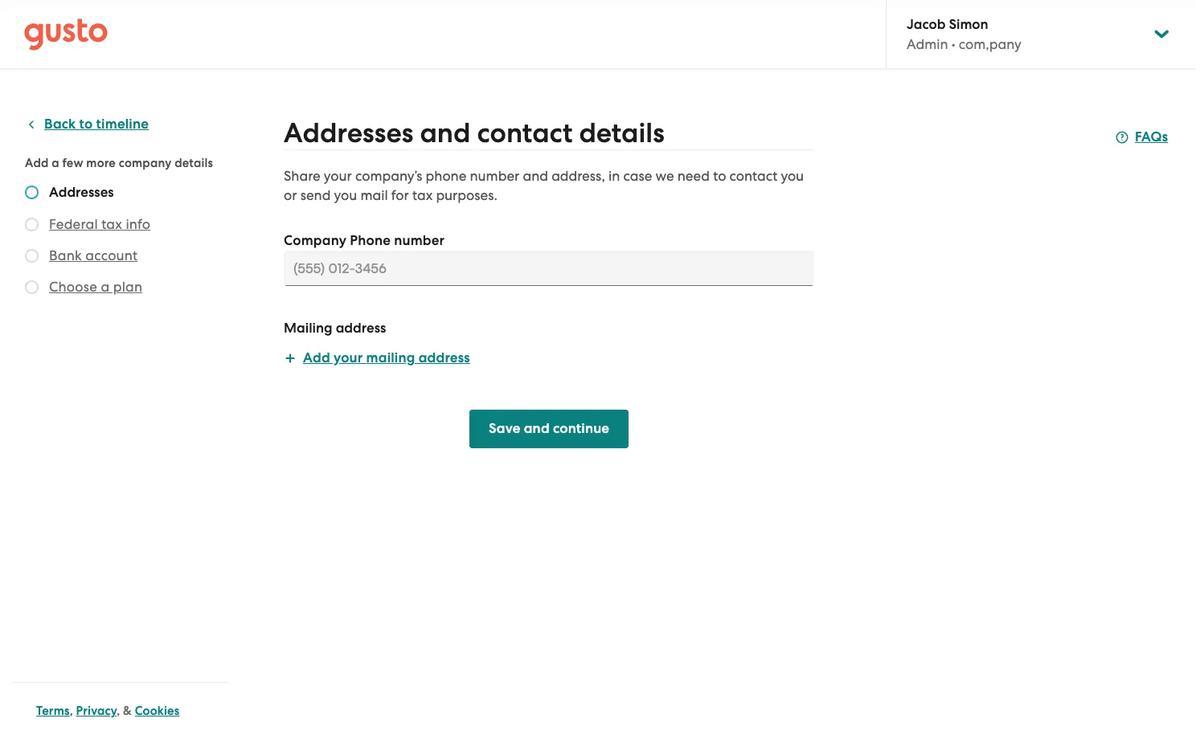 Task type: locate. For each thing, give the bounding box(es) containing it.
0 vertical spatial addresses
[[284, 117, 413, 150]]

0 horizontal spatial number
[[394, 232, 445, 249]]

number
[[470, 168, 519, 184], [394, 232, 445, 249]]

1 vertical spatial check image
[[25, 249, 39, 263]]

mailing
[[284, 320, 332, 337]]

contact right need on the top right
[[730, 168, 778, 184]]

1 vertical spatial a
[[101, 279, 110, 295]]

0 vertical spatial tax
[[412, 187, 433, 203]]

•
[[952, 36, 955, 52]]

your
[[324, 168, 352, 184], [334, 350, 363, 367]]

1 horizontal spatial number
[[470, 168, 519, 184]]

and for addresses
[[420, 117, 471, 150]]

mail
[[361, 187, 388, 203]]

your inside share your company's phone number and address, in case we need to contact you or send you mail for tax purposes.
[[324, 168, 352, 184]]

plan
[[113, 279, 142, 295]]

number up purposes.
[[470, 168, 519, 184]]

a left plan
[[101, 279, 110, 295]]

a left few
[[52, 156, 59, 170]]

0 horizontal spatial tax
[[101, 216, 122, 232]]

your up send
[[324, 168, 352, 184]]

1 horizontal spatial contact
[[730, 168, 778, 184]]

send
[[300, 187, 331, 203]]

case
[[623, 168, 652, 184]]

choose a plan button
[[49, 277, 142, 297]]

addresses for addresses and contact details
[[284, 117, 413, 150]]

addresses up company's
[[284, 117, 413, 150]]

and right save
[[524, 420, 550, 437]]

0 horizontal spatial addresses
[[49, 184, 114, 201]]

few
[[62, 156, 83, 170]]

and up the phone at the top of the page
[[420, 117, 471, 150]]

1 horizontal spatial to
[[713, 168, 726, 184]]

0 vertical spatial your
[[324, 168, 352, 184]]

check image left "bank"
[[25, 249, 39, 263]]

privacy link
[[76, 704, 117, 719]]

,
[[70, 704, 73, 719], [117, 704, 120, 719]]

to
[[79, 116, 93, 133], [713, 168, 726, 184]]

0 horizontal spatial ,
[[70, 704, 73, 719]]

to right back on the top left of page
[[79, 116, 93, 133]]

2 check image from the top
[[25, 249, 39, 263]]

a inside choose a plan button
[[101, 279, 110, 295]]

add left few
[[25, 156, 49, 170]]

addresses down few
[[49, 184, 114, 201]]

or
[[284, 187, 297, 203]]

home image
[[24, 18, 108, 50]]

continue
[[553, 420, 609, 437]]

more
[[86, 156, 116, 170]]

1 check image from the top
[[25, 186, 39, 199]]

tax
[[412, 187, 433, 203], [101, 216, 122, 232]]

1 vertical spatial check image
[[25, 281, 39, 294]]

contact inside share your company's phone number and address, in case we need to contact you or send you mail for tax purposes.
[[730, 168, 778, 184]]

share
[[284, 168, 320, 184]]

, left & in the left bottom of the page
[[117, 704, 120, 719]]

save and continue button
[[469, 410, 629, 449]]

1 vertical spatial tax
[[101, 216, 122, 232]]

address
[[336, 320, 386, 337], [419, 350, 470, 367]]

0 horizontal spatial add
[[25, 156, 49, 170]]

address up add your mailing address
[[336, 320, 386, 337]]

address,
[[552, 168, 605, 184]]

1 vertical spatial contact
[[730, 168, 778, 184]]

Company Phone number telephone field
[[284, 251, 814, 286]]

0 horizontal spatial a
[[52, 156, 59, 170]]

phone
[[350, 232, 391, 249]]

1 vertical spatial addresses
[[49, 184, 114, 201]]

your for add
[[334, 350, 363, 367]]

0 horizontal spatial details
[[175, 156, 213, 170]]

1 vertical spatial to
[[713, 168, 726, 184]]

tax right for
[[412, 187, 433, 203]]

2 check image from the top
[[25, 281, 39, 294]]

check image
[[25, 186, 39, 199], [25, 281, 39, 294]]

to inside button
[[79, 116, 93, 133]]

your down mailing address
[[334, 350, 363, 367]]

0 vertical spatial details
[[579, 117, 665, 150]]

0 horizontal spatial contact
[[477, 117, 573, 150]]

faqs button
[[1116, 128, 1168, 147]]

address right mailing
[[419, 350, 470, 367]]

privacy
[[76, 704, 117, 719]]

add for add a few more company details
[[25, 156, 49, 170]]

check image left 'federal'
[[25, 218, 39, 232]]

1 horizontal spatial a
[[101, 279, 110, 295]]

federal tax info
[[49, 216, 150, 232]]

add down mailing
[[303, 350, 330, 367]]

tax left info
[[101, 216, 122, 232]]

0 vertical spatial and
[[420, 117, 471, 150]]

details right company
[[175, 156, 213, 170]]

0 vertical spatial check image
[[25, 186, 39, 199]]

company phone number
[[284, 232, 445, 249]]

addresses inside list
[[49, 184, 114, 201]]

details
[[579, 117, 665, 150], [175, 156, 213, 170]]

faqs
[[1135, 129, 1168, 145]]

1 horizontal spatial tax
[[412, 187, 433, 203]]

contact up share your company's phone number and address, in case we need to contact you or send you mail for tax purposes.
[[477, 117, 573, 150]]

company
[[284, 232, 347, 249]]

1 horizontal spatial address
[[419, 350, 470, 367]]

1 check image from the top
[[25, 218, 39, 232]]

and inside share your company's phone number and address, in case we need to contact you or send you mail for tax purposes.
[[523, 168, 548, 184]]

&
[[123, 704, 132, 719]]

1 vertical spatial your
[[334, 350, 363, 367]]

addresses
[[284, 117, 413, 150], [49, 184, 114, 201]]

jacob
[[907, 16, 946, 33]]

, left privacy link
[[70, 704, 73, 719]]

1 horizontal spatial add
[[303, 350, 330, 367]]

contact
[[477, 117, 573, 150], [730, 168, 778, 184]]

0 horizontal spatial you
[[334, 187, 357, 203]]

your for share
[[324, 168, 352, 184]]

1 vertical spatial add
[[303, 350, 330, 367]]

2 vertical spatial and
[[524, 420, 550, 437]]

bank account
[[49, 248, 138, 264]]

save
[[489, 420, 520, 437]]

1 horizontal spatial addresses
[[284, 117, 413, 150]]

1 vertical spatial and
[[523, 168, 548, 184]]

1 vertical spatial details
[[175, 156, 213, 170]]

2 , from the left
[[117, 704, 120, 719]]

0 vertical spatial check image
[[25, 218, 39, 232]]

bank
[[49, 248, 82, 264]]

0 vertical spatial number
[[470, 168, 519, 184]]

0 vertical spatial address
[[336, 320, 386, 337]]

0 vertical spatial add
[[25, 156, 49, 170]]

0 horizontal spatial to
[[79, 116, 93, 133]]

tax inside share your company's phone number and address, in case we need to contact you or send you mail for tax purposes.
[[412, 187, 433, 203]]

0 vertical spatial a
[[52, 156, 59, 170]]

a
[[52, 156, 59, 170], [101, 279, 110, 295]]

add
[[25, 156, 49, 170], [303, 350, 330, 367]]

to right need on the top right
[[713, 168, 726, 184]]

1 horizontal spatial details
[[579, 117, 665, 150]]

and inside button
[[524, 420, 550, 437]]

details up in
[[579, 117, 665, 150]]

1 vertical spatial you
[[334, 187, 357, 203]]

1 horizontal spatial you
[[781, 168, 804, 184]]

check image
[[25, 218, 39, 232], [25, 249, 39, 263]]

and left address,
[[523, 168, 548, 184]]

number right phone
[[394, 232, 445, 249]]

info
[[126, 216, 150, 232]]

terms link
[[36, 704, 70, 719]]

1 horizontal spatial ,
[[117, 704, 120, 719]]

number inside share your company's phone number and address, in case we need to contact you or send you mail for tax purposes.
[[470, 168, 519, 184]]

0 vertical spatial to
[[79, 116, 93, 133]]

0 vertical spatial you
[[781, 168, 804, 184]]

and
[[420, 117, 471, 150], [523, 168, 548, 184], [524, 420, 550, 437]]

you
[[781, 168, 804, 184], [334, 187, 357, 203]]

federal tax info button
[[49, 215, 150, 234]]



Task type: describe. For each thing, give the bounding box(es) containing it.
we
[[656, 168, 674, 184]]

add a few more company details
[[25, 156, 213, 170]]

back to timeline button
[[25, 115, 149, 134]]

admin
[[907, 36, 948, 52]]

terms , privacy , & cookies
[[36, 704, 180, 719]]

add for add your mailing address
[[303, 350, 330, 367]]

in
[[608, 168, 620, 184]]

0 vertical spatial contact
[[477, 117, 573, 150]]

0 horizontal spatial address
[[336, 320, 386, 337]]

cookies
[[135, 704, 180, 719]]

cookies button
[[135, 702, 180, 721]]

choose a plan
[[49, 279, 142, 295]]

jacob simon admin • com,pany
[[907, 16, 1021, 52]]

mailing
[[366, 350, 415, 367]]

back
[[44, 116, 76, 133]]

company's
[[355, 168, 422, 184]]

tax inside button
[[101, 216, 122, 232]]

mailing address
[[284, 320, 386, 337]]

a for choose
[[101, 279, 110, 295]]

check image for federal
[[25, 218, 39, 232]]

bank account button
[[49, 246, 138, 265]]

1 vertical spatial number
[[394, 232, 445, 249]]

back to timeline
[[44, 116, 149, 133]]

1 , from the left
[[70, 704, 73, 719]]

to inside share your company's phone number and address, in case we need to contact you or send you mail for tax purposes.
[[713, 168, 726, 184]]

com,pany
[[959, 36, 1021, 52]]

company
[[119, 156, 172, 170]]

a for add
[[52, 156, 59, 170]]

1 vertical spatial address
[[419, 350, 470, 367]]

account
[[85, 248, 138, 264]]

check image for bank
[[25, 249, 39, 263]]

and for save
[[524, 420, 550, 437]]

timeline
[[96, 116, 149, 133]]

share your company's phone number and address, in case we need to contact you or send you mail for tax purposes.
[[284, 168, 804, 203]]

add your mailing address
[[303, 350, 470, 367]]

phone
[[426, 168, 467, 184]]

addresses and contact details
[[284, 117, 665, 150]]

simon
[[949, 16, 988, 33]]

for
[[391, 187, 409, 203]]

save and continue
[[489, 420, 609, 437]]

federal
[[49, 216, 98, 232]]

choose
[[49, 279, 97, 295]]

terms
[[36, 704, 70, 719]]

purposes.
[[436, 187, 498, 203]]

need
[[677, 168, 710, 184]]

addresses for addresses
[[49, 184, 114, 201]]

addresses list
[[25, 184, 223, 300]]



Task type: vqa. For each thing, say whether or not it's contained in the screenshot.
top you
yes



